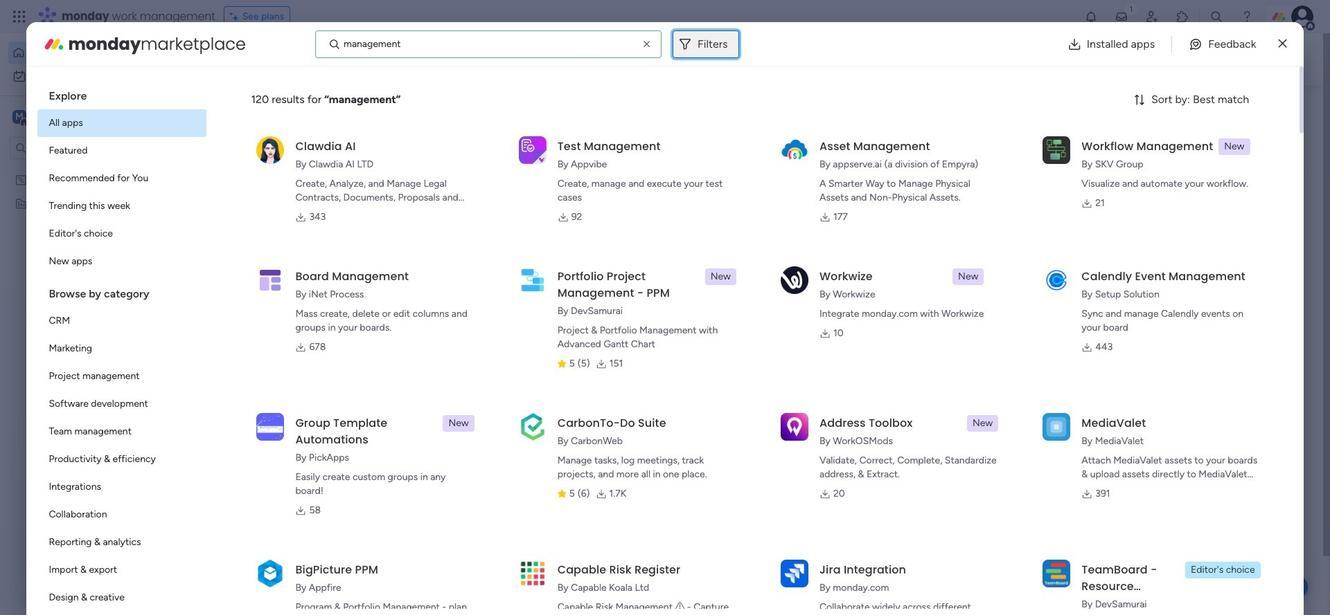 Task type: locate. For each thing, give the bounding box(es) containing it.
0 vertical spatial component image
[[273, 275, 285, 287]]

list box
[[38, 78, 207, 616], [0, 166, 177, 403]]

component image
[[273, 275, 285, 287], [321, 582, 333, 594]]

1 horizontal spatial monday marketplace image
[[1176, 10, 1190, 24]]

help image
[[1240, 10, 1254, 24]]

app logo image
[[257, 136, 284, 164], [519, 136, 546, 164], [781, 136, 809, 164], [1043, 136, 1071, 164], [257, 267, 284, 294], [519, 267, 546, 294], [781, 267, 809, 294], [1043, 267, 1071, 294], [257, 413, 284, 441], [519, 413, 546, 441], [781, 413, 809, 441], [1043, 413, 1071, 441], [257, 560, 284, 588], [519, 560, 546, 588], [781, 560, 809, 588], [1043, 560, 1071, 588]]

Search in workspace field
[[29, 141, 116, 157]]

1 horizontal spatial component image
[[321, 582, 333, 594]]

1 vertical spatial monday marketplace image
[[43, 33, 65, 55]]

component image down public board image at the left top
[[273, 275, 285, 287]]

quick search results list box
[[256, 130, 1027, 313]]

1 heading from the top
[[38, 78, 207, 109]]

0 vertical spatial heading
[[38, 78, 207, 109]]

0 vertical spatial monday marketplace image
[[1176, 10, 1190, 24]]

component image right workspace image
[[321, 582, 333, 594]]

workspace image
[[279, 562, 312, 595]]

2 heading from the top
[[38, 276, 207, 308]]

invite members image
[[1145, 10, 1159, 24]]

0 horizontal spatial monday marketplace image
[[43, 33, 65, 55]]

1 vertical spatial heading
[[38, 276, 207, 308]]

1 vertical spatial component image
[[321, 582, 333, 594]]

0 horizontal spatial component image
[[273, 275, 285, 287]]

option
[[8, 42, 168, 64], [8, 65, 168, 87], [38, 109, 207, 137], [38, 137, 207, 165], [38, 165, 207, 193], [0, 168, 177, 170], [38, 193, 207, 220], [38, 220, 207, 248], [38, 248, 207, 276], [38, 308, 207, 335], [38, 335, 207, 363], [38, 363, 207, 391], [38, 391, 207, 418], [38, 418, 207, 446], [38, 446, 207, 474], [38, 474, 207, 502], [38, 502, 207, 529], [38, 529, 207, 557], [38, 557, 207, 585], [38, 585, 207, 613]]

v2 user feedback image
[[1071, 51, 1082, 67]]

monday marketplace image
[[1176, 10, 1190, 24], [43, 33, 65, 55]]

heading
[[38, 78, 207, 109], [38, 276, 207, 308]]



Task type: vqa. For each thing, say whether or not it's contained in the screenshot.
Cross account copier button at the left of the page
no



Task type: describe. For each thing, give the bounding box(es) containing it.
see plans image
[[230, 9, 242, 24]]

dapulse x slim image
[[1279, 36, 1287, 52]]

workspace selection element
[[10, 106, 119, 128]]

public board image
[[273, 253, 288, 268]]

notifications image
[[1084, 10, 1098, 24]]

search everything image
[[1210, 10, 1224, 24]]

update feed image
[[1115, 10, 1129, 24]]

select product image
[[12, 10, 26, 24]]

jacob simon image
[[1292, 6, 1314, 28]]

templates image image
[[1073, 105, 1255, 200]]

v2 bolt switch image
[[1179, 52, 1187, 67]]

help center element
[[1060, 397, 1268, 453]]

1 image
[[1125, 1, 1138, 16]]



